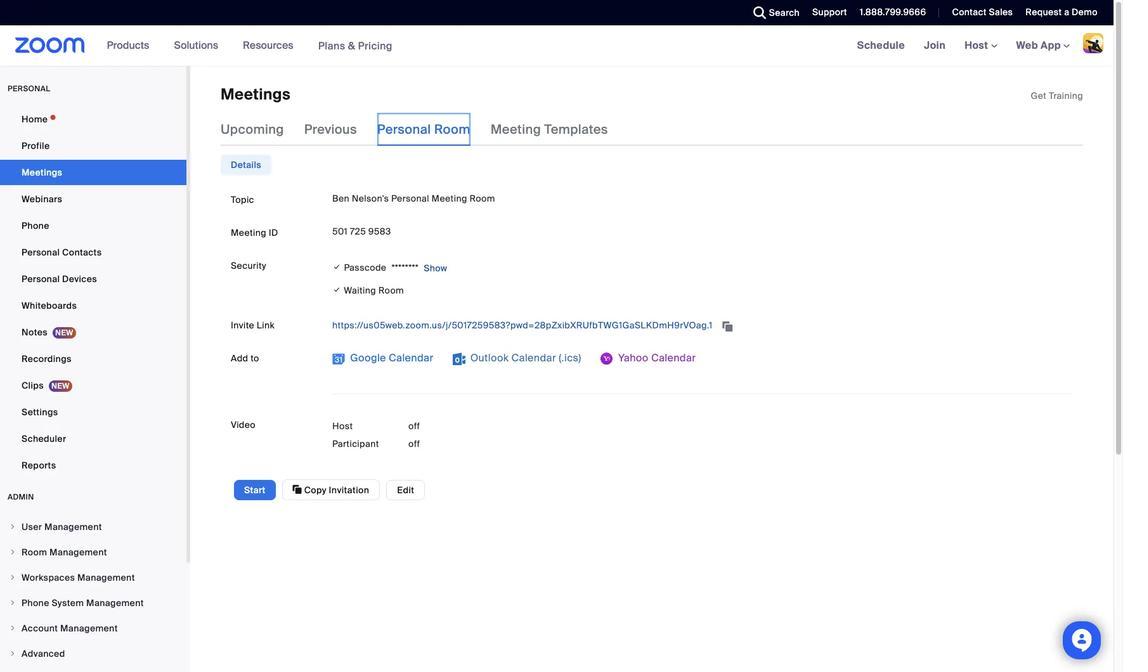 Task type: locate. For each thing, give the bounding box(es) containing it.
right image inside the workspaces management menu item
[[9, 574, 17, 582]]

topic element
[[333, 190, 1074, 208]]

host
[[965, 39, 992, 52], [333, 421, 353, 432]]

0 vertical spatial phone
[[22, 220, 49, 232]]

0 vertical spatial right image
[[9, 524, 17, 531]]

https://us05web.zoom.us/j/5017259583?pwd=28pzxibxrufbtwg1gaslkdmh9rvoag.1 link
[[333, 320, 715, 332]]

to
[[251, 353, 259, 365]]

recordings link
[[0, 347, 187, 372]]

calendar right yahoo
[[652, 352, 696, 365]]

topic
[[231, 194, 254, 206]]

workspaces management
[[22, 572, 135, 584]]

show
[[424, 263, 448, 274]]

calendar down https://us05web.zoom.us/j/5017259583?pwd=28pzxibxrufbtwg1gaslkdmh9rvoag.1 link
[[512, 352, 557, 365]]

meeting for meeting id
[[231, 227, 267, 239]]

right image left user
[[9, 524, 17, 531]]

get training
[[1032, 90, 1084, 102]]

3 right image from the top
[[9, 625, 17, 633]]

scheduler
[[22, 433, 66, 445]]

host inside meetings navigation
[[965, 39, 992, 52]]

1 btn image from the left
[[333, 353, 345, 366]]

2 phone from the top
[[22, 598, 49, 609]]

phone inside the personal menu menu
[[22, 220, 49, 232]]

1 horizontal spatial meeting
[[432, 193, 468, 205]]

right image left workspaces
[[9, 574, 17, 582]]

management up workspaces management on the bottom
[[50, 547, 107, 558]]

products
[[107, 39, 149, 52]]

501
[[333, 226, 348, 238]]

phone down webinars
[[22, 220, 49, 232]]

phone
[[22, 220, 49, 232], [22, 598, 49, 609]]

host button
[[965, 39, 998, 52]]

meeting id
[[231, 227, 278, 239]]

meeting inside "topic" element
[[432, 193, 468, 205]]

whiteboards
[[22, 300, 77, 312]]

host down contact sales
[[965, 39, 992, 52]]

clips
[[22, 380, 44, 392]]

user management
[[22, 522, 102, 533]]

1 vertical spatial host element
[[409, 438, 485, 451]]

3 calendar from the left
[[652, 352, 696, 365]]

0 horizontal spatial btn image
[[333, 353, 345, 366]]

checked image
[[333, 261, 342, 274]]

0 horizontal spatial meetings
[[22, 167, 62, 178]]

recordings
[[22, 353, 72, 365]]

personal menu menu
[[0, 107, 187, 480]]

right image left system
[[9, 600, 17, 607]]

whiteboards link
[[0, 293, 187, 319]]

personal contacts
[[22, 247, 102, 258]]

btn image for google calendar
[[333, 353, 345, 366]]

1 horizontal spatial meetings
[[221, 84, 291, 104]]

workspaces management menu item
[[0, 566, 187, 590]]

host element for host
[[409, 420, 485, 433]]

notes link
[[0, 320, 187, 345]]

meeting inside tab list
[[491, 121, 541, 138]]

video
[[231, 420, 256, 431]]

contact sales
[[953, 6, 1014, 18]]

profile link
[[0, 133, 187, 159]]

2 right image from the top
[[9, 574, 17, 582]]

1 vertical spatial phone
[[22, 598, 49, 609]]

btn image inside outlook calendar (.ics) link
[[453, 353, 466, 366]]

web app
[[1017, 39, 1062, 52]]

btn image
[[333, 353, 345, 366], [453, 353, 466, 366], [601, 353, 613, 366]]

participant
[[333, 439, 379, 450]]

right image inside phone system management menu item
[[9, 600, 17, 607]]

resources
[[243, 39, 294, 52]]

meeting
[[491, 121, 541, 138], [432, 193, 468, 205], [231, 227, 267, 239]]

0 horizontal spatial meeting
[[231, 227, 267, 239]]

management for account management
[[60, 623, 118, 635]]

copy url image
[[722, 322, 734, 331]]

1 vertical spatial right image
[[9, 574, 17, 582]]

invitation
[[329, 485, 370, 497]]

btn image left 'outlook'
[[453, 353, 466, 366]]

search
[[770, 7, 800, 18]]

1 vertical spatial meetings
[[22, 167, 62, 178]]

0 horizontal spatial calendar
[[389, 352, 434, 365]]

settings
[[22, 407, 58, 418]]

clips link
[[0, 373, 187, 399]]

1 right image from the top
[[9, 524, 17, 531]]

btn image inside google calendar link
[[333, 353, 345, 366]]

meeting templates
[[491, 121, 608, 138]]

2 horizontal spatial meeting
[[491, 121, 541, 138]]

meetings up upcoming
[[221, 84, 291, 104]]

1.888.799.9666 button
[[851, 0, 930, 25], [860, 6, 927, 18]]

right image left account
[[9, 625, 17, 633]]

1 vertical spatial off
[[409, 439, 420, 450]]

personal inside tabs of meeting tab list
[[378, 121, 431, 138]]

0 vertical spatial off
[[409, 421, 420, 432]]

right image inside account management menu item
[[9, 625, 17, 633]]

start button
[[234, 480, 276, 501]]

web
[[1017, 39, 1039, 52]]

1 vertical spatial host
[[333, 421, 353, 432]]

room management menu item
[[0, 541, 187, 565]]

btn image left yahoo
[[601, 353, 613, 366]]

management down phone system management menu item
[[60, 623, 118, 635]]

1 phone from the top
[[22, 220, 49, 232]]

account
[[22, 623, 58, 635]]

2 horizontal spatial calendar
[[652, 352, 696, 365]]

1 right image from the top
[[9, 549, 17, 557]]

user management menu item
[[0, 515, 187, 539]]

2 horizontal spatial btn image
[[601, 353, 613, 366]]

host element for participant
[[409, 438, 485, 451]]

management down room management menu item
[[77, 572, 135, 584]]

501 725 9583
[[333, 226, 391, 238]]

phone system management
[[22, 598, 144, 609]]

get
[[1032, 90, 1047, 102]]

a
[[1065, 6, 1070, 18]]

profile
[[22, 140, 50, 152]]

outlook calendar (.ics) link
[[453, 349, 582, 369]]

2 calendar from the left
[[512, 352, 557, 365]]

zoom logo image
[[15, 37, 85, 53]]

host element
[[409, 420, 485, 433], [409, 438, 485, 451]]

right image inside room management menu item
[[9, 549, 17, 557]]

btn image left google
[[333, 353, 345, 366]]

room
[[435, 121, 471, 138], [470, 193, 495, 205], [379, 285, 404, 297], [22, 547, 47, 558]]

right image left room management
[[9, 549, 17, 557]]

0 vertical spatial meeting
[[491, 121, 541, 138]]

request a demo
[[1026, 6, 1099, 18]]

search button
[[744, 0, 803, 25]]

product information navigation
[[97, 25, 402, 67]]

management for room management
[[50, 547, 107, 558]]

2 off from the top
[[409, 439, 420, 450]]

account management menu item
[[0, 617, 187, 641]]

phone link
[[0, 213, 187, 239]]

meetings up webinars
[[22, 167, 62, 178]]

personal room
[[378, 121, 471, 138]]

ben nelson's personal meeting room
[[333, 193, 495, 205]]

pricing
[[358, 39, 393, 52]]

calendar right google
[[389, 352, 434, 365]]

1 horizontal spatial btn image
[[453, 353, 466, 366]]

1 horizontal spatial calendar
[[512, 352, 557, 365]]

phone inside menu item
[[22, 598, 49, 609]]

meetings
[[221, 84, 291, 104], [22, 167, 62, 178]]

right image
[[9, 549, 17, 557], [9, 600, 17, 607], [9, 625, 17, 633], [9, 650, 17, 658]]

0 vertical spatial meetings
[[221, 84, 291, 104]]

2 right image from the top
[[9, 600, 17, 607]]

profile picture image
[[1084, 33, 1104, 53]]

google calendar
[[348, 352, 434, 365]]

0 vertical spatial host element
[[409, 420, 485, 433]]

details
[[231, 160, 261, 171]]

725
[[350, 226, 366, 238]]

4 right image from the top
[[9, 650, 17, 658]]

right image for account
[[9, 625, 17, 633]]

banner
[[0, 25, 1114, 67]]

outlook
[[471, 352, 509, 365]]

copy invitation button
[[282, 480, 380, 501]]

support link
[[803, 0, 851, 25], [813, 6, 848, 18]]

yahoo calendar link
[[601, 349, 696, 369]]

2 host element from the top
[[409, 438, 485, 451]]

meeting for meeting templates
[[491, 121, 541, 138]]

0 horizontal spatial host
[[333, 421, 353, 432]]

management up room management
[[44, 522, 102, 533]]

off for participant
[[409, 439, 420, 450]]

right image left "advanced"
[[9, 650, 17, 658]]

room inside room management menu item
[[22, 547, 47, 558]]

meetings inside the personal menu menu
[[22, 167, 62, 178]]

workspaces
[[22, 572, 75, 584]]

btn image inside yahoo calendar link
[[601, 353, 613, 366]]

edit button
[[387, 480, 425, 501]]

0 vertical spatial host
[[965, 39, 992, 52]]

3 btn image from the left
[[601, 353, 613, 366]]

contact sales link
[[943, 0, 1017, 25], [953, 6, 1014, 18]]

1 off from the top
[[409, 421, 420, 432]]

1 calendar from the left
[[389, 352, 434, 365]]

solutions button
[[174, 25, 224, 66]]

personal for personal room
[[378, 121, 431, 138]]

join link
[[915, 25, 956, 66]]

2 btn image from the left
[[453, 353, 466, 366]]

right image
[[9, 524, 17, 531], [9, 574, 17, 582]]

account management
[[22, 623, 118, 635]]

reports link
[[0, 453, 187, 479]]

1 horizontal spatial host
[[965, 39, 992, 52]]

host up participant
[[333, 421, 353, 432]]

phone up account
[[22, 598, 49, 609]]

1 vertical spatial meeting
[[432, 193, 468, 205]]

personal for personal contacts
[[22, 247, 60, 258]]

1 host element from the top
[[409, 420, 485, 433]]

copy image
[[293, 484, 302, 496]]

request a demo link
[[1017, 0, 1114, 25], [1026, 6, 1099, 18]]

devices
[[62, 274, 97, 285]]

2 vertical spatial meeting
[[231, 227, 267, 239]]

right image inside user management menu item
[[9, 524, 17, 531]]



Task type: vqa. For each thing, say whether or not it's contained in the screenshot.
Next icon
no



Task type: describe. For each thing, give the bounding box(es) containing it.
web app button
[[1017, 39, 1071, 52]]

google calendar link
[[333, 349, 434, 369]]

request
[[1026, 6, 1063, 18]]

schedule link
[[848, 25, 915, 66]]

advanced menu item
[[0, 642, 187, 666]]

join
[[925, 39, 946, 52]]

schedule
[[858, 39, 906, 52]]

waiting room
[[342, 285, 404, 297]]

previous
[[305, 121, 357, 138]]

&
[[348, 39, 356, 52]]

management for user management
[[44, 522, 102, 533]]

personal contacts link
[[0, 240, 187, 265]]

room inside tabs of meeting tab list
[[435, 121, 471, 138]]

9583
[[369, 226, 391, 238]]

btn image for outlook calendar (.ics)
[[453, 353, 466, 366]]

details tab list
[[221, 155, 272, 175]]

products button
[[107, 25, 155, 66]]

show button
[[419, 259, 448, 279]]

solutions
[[174, 39, 218, 52]]

app
[[1041, 39, 1062, 52]]

right image for phone
[[9, 600, 17, 607]]

personal devices link
[[0, 267, 187, 292]]

admin
[[8, 492, 34, 503]]

add
[[231, 353, 248, 365]]

webinars
[[22, 194, 62, 205]]

system
[[52, 598, 84, 609]]

waiting
[[344, 285, 376, 297]]

link
[[257, 320, 275, 332]]

settings link
[[0, 400, 187, 425]]

checked image
[[333, 284, 342, 297]]

resources button
[[243, 25, 299, 66]]

edit
[[397, 485, 415, 496]]

webinars link
[[0, 187, 187, 212]]

contacts
[[62, 247, 102, 258]]

get training link
[[1032, 90, 1084, 102]]

details tab
[[221, 155, 272, 175]]

sales
[[990, 6, 1014, 18]]

phone system management menu item
[[0, 591, 187, 616]]

phone for phone
[[22, 220, 49, 232]]

support
[[813, 6, 848, 18]]

personal devices
[[22, 274, 97, 285]]

plans & pricing
[[318, 39, 393, 52]]

home link
[[0, 107, 187, 132]]

training
[[1050, 90, 1084, 102]]

meetings link
[[0, 160, 187, 185]]

plans
[[318, 39, 346, 52]]

outlook calendar (.ics)
[[468, 352, 582, 365]]

yahoo calendar
[[616, 352, 696, 365]]

contact
[[953, 6, 987, 18]]

id
[[269, 227, 278, 239]]

management for workspaces management
[[77, 572, 135, 584]]

invite
[[231, 320, 255, 332]]

personal for personal devices
[[22, 274, 60, 285]]

user
[[22, 522, 42, 533]]

templates
[[545, 121, 608, 138]]

right image inside advanced menu item
[[9, 650, 17, 658]]

demo
[[1073, 6, 1099, 18]]

security
[[231, 260, 266, 272]]

personal inside "topic" element
[[392, 193, 430, 205]]

management down the workspaces management menu item
[[86, 598, 144, 609]]

1.888.799.9666
[[860, 6, 927, 18]]

copy invitation
[[302, 485, 370, 497]]

personal
[[8, 84, 50, 94]]

yahoo
[[619, 352, 649, 365]]

banner containing products
[[0, 25, 1114, 67]]

meetings navigation
[[848, 25, 1114, 67]]

start
[[244, 485, 266, 496]]

btn image for yahoo calendar
[[601, 353, 613, 366]]

right image for room
[[9, 549, 17, 557]]

room management
[[22, 547, 107, 558]]

advanced
[[22, 649, 65, 660]]

home
[[22, 114, 48, 125]]

admin menu menu
[[0, 515, 187, 668]]

room inside "topic" element
[[470, 193, 495, 205]]

calendar for outlook
[[512, 352, 557, 365]]

notes
[[22, 327, 48, 338]]

********
[[392, 262, 419, 274]]

scheduler link
[[0, 426, 187, 452]]

https://us05web.zoom.us/j/5017259583?pwd=28pzxibxrufbtwg1gaslkdmh9rvoag.1 application
[[333, 316, 1074, 336]]

right image for workspaces management
[[9, 574, 17, 582]]

calendar for yahoo
[[652, 352, 696, 365]]

passcode
[[344, 262, 387, 274]]

reports
[[22, 460, 56, 472]]

right image for user management
[[9, 524, 17, 531]]

ben
[[333, 193, 350, 205]]

calendar for google
[[389, 352, 434, 365]]

add to
[[231, 353, 259, 365]]

phone for phone system management
[[22, 598, 49, 609]]

copy
[[304, 485, 327, 497]]

off for host
[[409, 421, 420, 432]]

nelson's
[[352, 193, 389, 205]]

passcode ******** show
[[344, 262, 448, 274]]

add to element
[[333, 349, 1074, 382]]

tabs of meeting tab list
[[221, 113, 629, 146]]

invite link
[[231, 320, 275, 332]]



